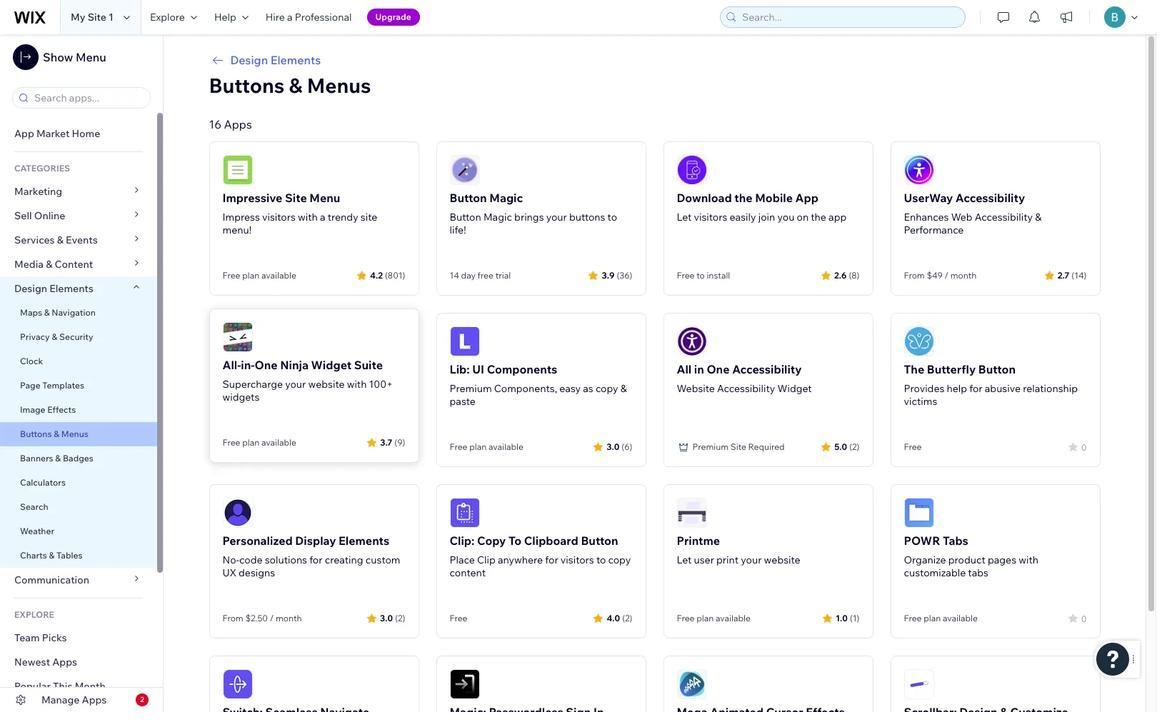 Task type: locate. For each thing, give the bounding box(es) containing it.
plan down the widgets
[[242, 437, 259, 448]]

abusive
[[985, 382, 1021, 395]]

free plan available for print
[[677, 613, 751, 624]]

apps down the month
[[82, 694, 107, 706]]

buttons & menus down hire
[[209, 73, 371, 98]]

supercharge
[[223, 378, 283, 391]]

(2) for personalized display elements
[[395, 613, 405, 623]]

1 vertical spatial /
[[270, 613, 274, 624]]

content
[[450, 566, 486, 579]]

the up easily
[[734, 191, 753, 205]]

menu inside button
[[76, 50, 106, 64]]

1 horizontal spatial site
[[285, 191, 307, 205]]

0 horizontal spatial visitors
[[262, 211, 296, 224]]

free down user
[[677, 613, 695, 624]]

tables
[[56, 550, 82, 561]]

privacy & security link
[[0, 325, 157, 349]]

app market home link
[[0, 121, 157, 146]]

printme let user print your website
[[677, 534, 800, 566]]

personalized display elements logo image
[[223, 498, 253, 528]]

0 horizontal spatial premium
[[450, 382, 492, 395]]

1 horizontal spatial month
[[951, 270, 977, 281]]

popular this month link
[[0, 674, 157, 699]]

sell online
[[14, 209, 65, 222]]

1 0 from the top
[[1081, 442, 1087, 453]]

all in one accessibility logo image
[[677, 326, 707, 356]]

a
[[287, 11, 293, 24], [320, 211, 325, 224]]

1 vertical spatial site
[[285, 191, 307, 205]]

let left user
[[677, 554, 692, 566]]

brings
[[514, 211, 544, 224]]

(2) right 5.0
[[849, 441, 860, 452]]

let inside printme let user print your website
[[677, 554, 692, 566]]

userway
[[904, 191, 953, 205]]

impress
[[223, 211, 260, 224]]

plan down user
[[697, 613, 714, 624]]

user
[[694, 554, 714, 566]]

elements down hire a professional
[[271, 53, 321, 67]]

0 vertical spatial from
[[904, 270, 925, 281]]

1 vertical spatial design elements
[[14, 282, 93, 295]]

scrollbar: design & customize logo image
[[904, 669, 934, 699]]

& for media & content link
[[46, 258, 52, 271]]

3.0 (6)
[[607, 441, 633, 452]]

(9)
[[395, 437, 405, 448]]

plan down customizable
[[924, 613, 941, 624]]

menus down professional
[[307, 73, 371, 98]]

available down components,
[[489, 441, 523, 452]]

hire a professional
[[266, 11, 352, 24]]

plan
[[242, 270, 259, 281], [242, 437, 259, 448], [469, 441, 487, 452], [697, 613, 714, 624], [924, 613, 941, 624]]

lib: ui components logo image
[[450, 326, 480, 356]]

1 vertical spatial design elements link
[[0, 276, 157, 301]]

apps for newest apps
[[52, 656, 77, 669]]

website right print
[[764, 554, 800, 566]]

place
[[450, 554, 475, 566]]

1 vertical spatial menu
[[310, 191, 340, 205]]

2
[[140, 695, 144, 704]]

2 vertical spatial your
[[741, 554, 762, 566]]

1 vertical spatial 0
[[1081, 613, 1087, 624]]

& for services & events link
[[57, 234, 64, 246]]

site inside impressive site menu impress visitors with a trendy site menu!
[[285, 191, 307, 205]]

1 vertical spatial a
[[320, 211, 325, 224]]

menus inside sidebar "element"
[[61, 429, 88, 439]]

to inside the clip: copy to clipboard button place clip anywhere for visitors to copy content
[[596, 554, 606, 566]]

& for privacy & security link
[[52, 331, 57, 342]]

site for premium
[[731, 441, 746, 452]]

app up on
[[795, 191, 819, 205]]

search link
[[0, 495, 157, 519]]

design elements up maps & navigation in the top of the page
[[14, 282, 93, 295]]

enhances
[[904, 211, 949, 224]]

no-
[[223, 554, 239, 566]]

0 horizontal spatial the
[[734, 191, 753, 205]]

free down the widgets
[[223, 437, 240, 448]]

security
[[59, 331, 93, 342]]

one for in-
[[255, 358, 278, 372]]

let
[[677, 211, 692, 224], [677, 554, 692, 566]]

1 horizontal spatial design elements link
[[209, 51, 1100, 69]]

3.0 down custom
[[380, 613, 393, 623]]

menu up trendy
[[310, 191, 340, 205]]

for down display
[[309, 554, 323, 566]]

design elements
[[230, 53, 321, 67], [14, 282, 93, 295]]

victims
[[904, 395, 937, 408]]

hire a professional link
[[257, 0, 360, 34]]

userway accessibility logo image
[[904, 155, 934, 185]]

2 let from the top
[[677, 554, 692, 566]]

1 vertical spatial let
[[677, 554, 692, 566]]

2 vertical spatial apps
[[82, 694, 107, 706]]

month right $2.50
[[276, 613, 302, 624]]

from left $49
[[904, 270, 925, 281]]

(14)
[[1072, 270, 1087, 280]]

visitors down impressive
[[262, 211, 296, 224]]

custom
[[366, 554, 400, 566]]

buttons up banners
[[20, 429, 52, 439]]

buttons
[[209, 73, 284, 98], [20, 429, 52, 439]]

copy up the 4.0 (2)
[[608, 554, 631, 566]]

available down supercharge
[[261, 437, 296, 448]]

elements up navigation
[[49, 282, 93, 295]]

2 horizontal spatial for
[[969, 382, 983, 395]]

available for premium
[[489, 441, 523, 452]]

1 horizontal spatial buttons & menus
[[209, 73, 371, 98]]

maps
[[20, 307, 42, 318]]

100+
[[369, 378, 393, 391]]

services & events link
[[0, 228, 157, 252]]

1 vertical spatial from
[[223, 613, 243, 624]]

let down download
[[677, 211, 692, 224]]

(801)
[[385, 270, 405, 280]]

newest apps link
[[0, 650, 157, 674]]

site left 1
[[88, 11, 106, 24]]

1 horizontal spatial your
[[546, 211, 567, 224]]

one inside all-in-one ninja widget suite supercharge your website with 100+ widgets
[[255, 358, 278, 372]]

0 horizontal spatial design
[[14, 282, 47, 295]]

widget inside all in one accessibility website accessibility widget
[[778, 382, 812, 395]]

a left trendy
[[320, 211, 325, 224]]

print
[[717, 554, 739, 566]]

1 vertical spatial your
[[285, 378, 306, 391]]

month right $49
[[951, 270, 977, 281]]

16 apps
[[209, 117, 252, 131]]

/ right $49
[[945, 270, 949, 281]]

$49
[[927, 270, 943, 281]]

copy right "as" at bottom
[[596, 382, 618, 395]]

0 horizontal spatial (2)
[[395, 613, 405, 623]]

free plan available down paste
[[450, 441, 523, 452]]

your right brings
[[546, 211, 567, 224]]

free for lib: ui components
[[450, 441, 468, 452]]

/ right $2.50
[[270, 613, 274, 624]]

site left "required"
[[731, 441, 746, 452]]

0 horizontal spatial menu
[[76, 50, 106, 64]]

2 0 from the top
[[1081, 613, 1087, 624]]

available down impressive site menu impress visitors with a trendy site menu! on the left
[[261, 270, 296, 281]]

0 horizontal spatial elements
[[49, 282, 93, 295]]

accessibility right the in
[[732, 362, 802, 376]]

0 vertical spatial website
[[308, 378, 345, 391]]

your inside all-in-one ninja widget suite supercharge your website with 100+ widgets
[[285, 378, 306, 391]]

your inside button magic button magic brings your buttons to life!
[[546, 211, 567, 224]]

design up maps
[[14, 282, 47, 295]]

for inside the butterfly button provides help for abusive relationship victims
[[969, 382, 983, 395]]

accessibility up web
[[956, 191, 1025, 205]]

free plan available for product
[[904, 613, 978, 624]]

website
[[677, 382, 715, 395]]

& for charts & tables link on the left bottom
[[49, 550, 55, 561]]

paste
[[450, 395, 476, 408]]

3.0 left (6)
[[607, 441, 620, 452]]

apps right the 16
[[224, 117, 252, 131]]

1 horizontal spatial to
[[608, 211, 617, 224]]

0 horizontal spatial apps
[[52, 656, 77, 669]]

anywhere
[[498, 554, 543, 566]]

1 horizontal spatial for
[[545, 554, 558, 566]]

0 horizontal spatial 3.0
[[380, 613, 393, 623]]

1 vertical spatial month
[[276, 613, 302, 624]]

to inside button magic button magic brings your buttons to life!
[[608, 211, 617, 224]]

code
[[239, 554, 263, 566]]

menu inside impressive site menu impress visitors with a trendy site menu!
[[310, 191, 340, 205]]

buttons & menus
[[209, 73, 371, 98], [20, 429, 88, 439]]

0 vertical spatial with
[[298, 211, 318, 224]]

free plan available
[[223, 270, 296, 281], [223, 437, 296, 448], [450, 441, 523, 452], [677, 613, 751, 624], [904, 613, 978, 624]]

apps up this
[[52, 656, 77, 669]]

free down paste
[[450, 441, 468, 452]]

2 vertical spatial site
[[731, 441, 746, 452]]

help button
[[206, 0, 257, 34]]

with inside all-in-one ninja widget suite supercharge your website with 100+ widgets
[[347, 378, 367, 391]]

(2) down custom
[[395, 613, 405, 623]]

1 horizontal spatial /
[[945, 270, 949, 281]]

0 horizontal spatial design elements
[[14, 282, 93, 295]]

one up supercharge
[[255, 358, 278, 372]]

design inside sidebar "element"
[[14, 282, 47, 295]]

(6)
[[622, 441, 633, 452]]

with inside powr tabs organize product pages with customizable tabs
[[1019, 554, 1039, 566]]

web
[[951, 211, 973, 224]]

buttons & menus up "banners & badges"
[[20, 429, 88, 439]]

0 vertical spatial design
[[230, 53, 268, 67]]

0 vertical spatial /
[[945, 270, 949, 281]]

with right pages
[[1019, 554, 1039, 566]]

designs
[[239, 566, 275, 579]]

2 vertical spatial to
[[596, 554, 606, 566]]

accessibility right website
[[717, 382, 775, 395]]

available for product
[[943, 613, 978, 624]]

month
[[951, 270, 977, 281], [276, 613, 302, 624]]

copy
[[477, 534, 506, 548]]

1 horizontal spatial menu
[[310, 191, 340, 205]]

free plan available down customizable
[[904, 613, 978, 624]]

1 horizontal spatial apps
[[82, 694, 107, 706]]

3.0 for lib: ui components
[[607, 441, 620, 452]]

magic left brings
[[484, 211, 512, 224]]

/
[[945, 270, 949, 281], [270, 613, 274, 624]]

1 horizontal spatial from
[[904, 270, 925, 281]]

free plan available for premium
[[450, 441, 523, 452]]

1 vertical spatial menus
[[61, 429, 88, 439]]

0 vertical spatial copy
[[596, 382, 618, 395]]

maps & navigation
[[20, 307, 96, 318]]

buttons
[[569, 211, 605, 224]]

0 vertical spatial site
[[88, 11, 106, 24]]

0 vertical spatial 0
[[1081, 442, 1087, 453]]

a right hire
[[287, 11, 293, 24]]

design elements inside sidebar "element"
[[14, 282, 93, 295]]

0 horizontal spatial from
[[223, 613, 243, 624]]

0 horizontal spatial buttons & menus
[[20, 429, 88, 439]]

ui
[[472, 362, 484, 376]]

for down clipboard
[[545, 554, 558, 566]]

app inside app market home link
[[14, 127, 34, 140]]

1 vertical spatial the
[[811, 211, 826, 224]]

& inside lib: ui components premium components, easy as copy & paste
[[621, 382, 627, 395]]

0 vertical spatial 3.0
[[607, 441, 620, 452]]

1 horizontal spatial app
[[795, 191, 819, 205]]

1 horizontal spatial elements
[[271, 53, 321, 67]]

app inside download the mobile app let visitors easily join you on the app
[[795, 191, 819, 205]]

plan for product
[[924, 613, 941, 624]]

0 horizontal spatial website
[[308, 378, 345, 391]]

1 horizontal spatial visitors
[[561, 554, 594, 566]]

& inside the userway accessibility enhances web accessibility & performance
[[1035, 211, 1042, 224]]

site for my
[[88, 11, 106, 24]]

5.0 (2)
[[834, 441, 860, 452]]

from left $2.50
[[223, 613, 243, 624]]

design down help button
[[230, 53, 268, 67]]

popular
[[14, 680, 51, 693]]

0 horizontal spatial your
[[285, 378, 306, 391]]

media
[[14, 258, 44, 271]]

magic up brings
[[489, 191, 523, 205]]

month for display
[[276, 613, 302, 624]]

clip:
[[450, 534, 475, 548]]

your down "ninja"
[[285, 378, 306, 391]]

free plan available down the widgets
[[223, 437, 296, 448]]

menu right show
[[76, 50, 106, 64]]

1 vertical spatial buttons & menus
[[20, 429, 88, 439]]

copy inside lib: ui components premium components, easy as copy & paste
[[596, 382, 618, 395]]

plan for impress
[[242, 270, 259, 281]]

1
[[109, 11, 114, 24]]

0 horizontal spatial buttons
[[20, 429, 52, 439]]

visitors down clipboard
[[561, 554, 594, 566]]

widget up "required"
[[778, 382, 812, 395]]

widget right "ninja"
[[311, 358, 352, 372]]

the right on
[[811, 211, 826, 224]]

1 vertical spatial app
[[795, 191, 819, 205]]

0 vertical spatial a
[[287, 11, 293, 24]]

free plan available down 'menu!'
[[223, 270, 296, 281]]

plan down paste
[[469, 441, 487, 452]]

0 vertical spatial magic
[[489, 191, 523, 205]]

the
[[904, 362, 925, 376]]

0 vertical spatial apps
[[224, 117, 252, 131]]

0 vertical spatial to
[[608, 211, 617, 224]]

1 horizontal spatial 3.0
[[607, 441, 620, 452]]

1 vertical spatial design
[[14, 282, 47, 295]]

2 horizontal spatial apps
[[224, 117, 252, 131]]

& for banners & badges link
[[55, 453, 61, 464]]

(2) right 4.0
[[622, 613, 633, 623]]

premium down ui
[[450, 382, 492, 395]]

badges
[[63, 453, 93, 464]]

website inside printme let user print your website
[[764, 554, 800, 566]]

with left trendy
[[298, 211, 318, 224]]

0 for the butterfly button
[[1081, 442, 1087, 453]]

0 vertical spatial design elements
[[230, 53, 321, 67]]

visitors inside the clip: copy to clipboard button place clip anywhere for visitors to copy content
[[561, 554, 594, 566]]

one right the in
[[707, 362, 730, 376]]

free for download the mobile app
[[677, 270, 695, 281]]

1 let from the top
[[677, 211, 692, 224]]

available down print
[[716, 613, 751, 624]]

& for 'buttons & menus' link
[[54, 429, 59, 439]]

0 vertical spatial design elements link
[[209, 51, 1100, 69]]

0 vertical spatial your
[[546, 211, 567, 224]]

buttons up 16 apps
[[209, 73, 284, 98]]

0 horizontal spatial widget
[[311, 358, 352, 372]]

from
[[904, 270, 925, 281], [223, 613, 243, 624]]

my
[[71, 11, 85, 24]]

your right print
[[741, 554, 762, 566]]

for right help
[[969, 382, 983, 395]]

2 horizontal spatial visitors
[[694, 211, 727, 224]]

free for printme
[[677, 613, 695, 624]]

menu
[[76, 50, 106, 64], [310, 191, 340, 205]]

free down 'menu!'
[[223, 270, 240, 281]]

one for in
[[707, 362, 730, 376]]

1 horizontal spatial widget
[[778, 382, 812, 395]]

widgets
[[223, 391, 259, 404]]

available for print
[[716, 613, 751, 624]]

navigation
[[52, 307, 96, 318]]

1 horizontal spatial menus
[[307, 73, 371, 98]]

available down 'tabs'
[[943, 613, 978, 624]]

free down victims
[[904, 441, 922, 452]]

Search apps... field
[[30, 88, 146, 108]]

site right impressive
[[285, 191, 307, 205]]

design elements link
[[209, 51, 1100, 69], [0, 276, 157, 301]]

1 vertical spatial widget
[[778, 382, 812, 395]]

with down suite
[[347, 378, 367, 391]]

1 vertical spatial elements
[[49, 282, 93, 295]]

clip: copy to clipboard button logo image
[[450, 498, 480, 528]]

0 vertical spatial menu
[[76, 50, 106, 64]]

accessibility right web
[[975, 211, 1033, 224]]

free plan available down user
[[677, 613, 751, 624]]

elements up custom
[[339, 534, 390, 548]]

my site 1
[[71, 11, 114, 24]]

2 horizontal spatial your
[[741, 554, 762, 566]]

0 horizontal spatial to
[[596, 554, 606, 566]]

(2) for clip: copy to clipboard button
[[622, 613, 633, 623]]

services
[[14, 234, 55, 246]]

butterfly
[[927, 362, 976, 376]]

app left the market
[[14, 127, 34, 140]]

1 horizontal spatial a
[[320, 211, 325, 224]]

0 horizontal spatial /
[[270, 613, 274, 624]]

free
[[223, 270, 240, 281], [677, 270, 695, 281], [223, 437, 240, 448], [450, 441, 468, 452], [904, 441, 922, 452], [450, 613, 468, 624], [677, 613, 695, 624], [904, 613, 922, 624]]

site for impressive
[[285, 191, 307, 205]]

0 vertical spatial app
[[14, 127, 34, 140]]

elements
[[271, 53, 321, 67], [49, 282, 93, 295], [339, 534, 390, 548]]

1 vertical spatial 3.0
[[380, 613, 393, 623]]

1 horizontal spatial design
[[230, 53, 268, 67]]

free down customizable
[[904, 613, 922, 624]]

free left the install
[[677, 270, 695, 281]]

plan for premium
[[469, 441, 487, 452]]

visitors down download
[[694, 211, 727, 224]]

switch: seamless navigate logo image
[[223, 669, 253, 699]]

one inside all in one accessibility website accessibility widget
[[707, 362, 730, 376]]

show menu button
[[13, 44, 106, 70]]

1 vertical spatial apps
[[52, 656, 77, 669]]

2 horizontal spatial elements
[[339, 534, 390, 548]]

1 horizontal spatial premium
[[693, 441, 729, 452]]

menus down image effects link
[[61, 429, 88, 439]]

tabs
[[968, 566, 989, 579]]

powr tabs organize product pages with customizable tabs
[[904, 534, 1039, 579]]

with inside impressive site menu impress visitors with a trendy site menu!
[[298, 211, 318, 224]]

plan down 'menu!'
[[242, 270, 259, 281]]

0 horizontal spatial month
[[276, 613, 302, 624]]

1 vertical spatial copy
[[608, 554, 631, 566]]

1 horizontal spatial website
[[764, 554, 800, 566]]

website down "ninja"
[[308, 378, 345, 391]]

customizable
[[904, 566, 966, 579]]

1 vertical spatial website
[[764, 554, 800, 566]]

suite
[[354, 358, 383, 372]]

0 vertical spatial premium
[[450, 382, 492, 395]]

1 vertical spatial magic
[[484, 211, 512, 224]]

premium left "required"
[[693, 441, 729, 452]]

2 horizontal spatial site
[[731, 441, 746, 452]]

from $2.50 / month
[[223, 613, 302, 624]]

components,
[[494, 382, 557, 395]]

design elements down hire
[[230, 53, 321, 67]]



Task type: vqa. For each thing, say whether or not it's contained in the screenshot.
Buttons & Menus in Sidebar "element"
yes



Task type: describe. For each thing, give the bounding box(es) containing it.
4.0
[[607, 613, 620, 623]]

search
[[20, 501, 48, 512]]

page
[[20, 380, 40, 391]]

premium site required
[[693, 441, 785, 452]]

calculators
[[20, 477, 66, 488]]

product
[[948, 554, 986, 566]]

home
[[72, 127, 100, 140]]

1 horizontal spatial design elements
[[230, 53, 321, 67]]

this
[[53, 680, 72, 693]]

image
[[20, 404, 45, 415]]

page templates link
[[0, 374, 157, 398]]

button magic button magic brings your buttons to life!
[[450, 191, 617, 236]]

free for impressive site menu
[[223, 270, 240, 281]]

clip: copy to clipboard button place clip anywhere for visitors to copy content
[[450, 534, 631, 579]]

relationship
[[1023, 382, 1078, 395]]

effects
[[47, 404, 76, 415]]

upgrade button
[[367, 9, 420, 26]]

sell online link
[[0, 204, 157, 228]]

3.0 (2)
[[380, 613, 405, 623]]

2.7 (14)
[[1058, 270, 1087, 280]]

events
[[66, 234, 98, 246]]

3.0 for personalized display elements
[[380, 613, 393, 623]]

(2) for all in one accessibility
[[849, 441, 860, 452]]

apps for 16 apps
[[224, 117, 252, 131]]

privacy
[[20, 331, 50, 342]]

clip
[[477, 554, 496, 566]]

menu!
[[223, 224, 251, 236]]

(36)
[[617, 270, 633, 280]]

clock
[[20, 356, 43, 366]]

button magic logo image
[[450, 155, 480, 185]]

team
[[14, 631, 40, 644]]

a inside impressive site menu impress visitors with a trendy site menu!
[[320, 211, 325, 224]]

manage apps
[[41, 694, 107, 706]]

all-in-one ninja widget suite supercharge your website with 100+ widgets
[[223, 358, 393, 404]]

manage
[[41, 694, 80, 706]]

services & events
[[14, 234, 98, 246]]

weather
[[20, 526, 54, 536]]

online
[[34, 209, 65, 222]]

free plan available for ninja
[[223, 437, 296, 448]]

2.6
[[834, 270, 847, 280]]

button inside the butterfly button provides help for abusive relationship victims
[[978, 362, 1016, 376]]

copy inside the clip: copy to clipboard button place clip anywhere for visitors to copy content
[[608, 554, 631, 566]]

install
[[707, 270, 730, 281]]

let inside download the mobile app let visitors easily join you on the app
[[677, 211, 692, 224]]

apps for manage apps
[[82, 694, 107, 706]]

help
[[947, 382, 967, 395]]

free for powr tabs
[[904, 613, 922, 624]]

free plan available for impress
[[223, 270, 296, 281]]

communication link
[[0, 568, 157, 592]]

0 vertical spatial elements
[[271, 53, 321, 67]]

all-in-one ninja widget suite logo image
[[223, 322, 253, 352]]

required
[[748, 441, 785, 452]]

app market home
[[14, 127, 100, 140]]

sidebar element
[[0, 34, 164, 712]]

solutions
[[265, 554, 307, 566]]

1 vertical spatial to
[[697, 270, 705, 281]]

clipboard
[[524, 534, 578, 548]]

help
[[214, 11, 236, 24]]

powr
[[904, 534, 940, 548]]

in
[[694, 362, 704, 376]]

website inside all-in-one ninja widget suite supercharge your website with 100+ widgets
[[308, 378, 345, 391]]

banners
[[20, 453, 53, 464]]

easy
[[560, 382, 581, 395]]

16
[[209, 117, 221, 131]]

hire
[[266, 11, 285, 24]]

team picks
[[14, 631, 67, 644]]

content
[[55, 258, 93, 271]]

trendy
[[328, 211, 358, 224]]

join
[[758, 211, 775, 224]]

to
[[509, 534, 522, 548]]

0 horizontal spatial design elements link
[[0, 276, 157, 301]]

elements inside personalized display elements no-code solutions for creating custom ux designs
[[339, 534, 390, 548]]

newest apps
[[14, 656, 77, 669]]

1 horizontal spatial the
[[811, 211, 826, 224]]

magic: passwordless sign in logo image
[[450, 669, 480, 699]]

premium inside lib: ui components premium components, easy as copy & paste
[[450, 382, 492, 395]]

from $49 / month
[[904, 270, 977, 281]]

all
[[677, 362, 692, 376]]

creating
[[325, 554, 363, 566]]

month for accessibility
[[951, 270, 977, 281]]

buttons & menus inside sidebar "element"
[[20, 429, 88, 439]]

with for powr
[[1019, 554, 1039, 566]]

(8)
[[849, 270, 860, 280]]

the butterfly button provides help for abusive relationship victims
[[904, 362, 1078, 408]]

personalized
[[223, 534, 293, 548]]

pages
[[988, 554, 1017, 566]]

visitors inside download the mobile app let visitors easily join you on the app
[[694, 211, 727, 224]]

media & content link
[[0, 252, 157, 276]]

visitors inside impressive site menu impress visitors with a trendy site menu!
[[262, 211, 296, 224]]

plan for print
[[697, 613, 714, 624]]

available for ninja
[[261, 437, 296, 448]]

app
[[829, 211, 847, 224]]

0 horizontal spatial a
[[287, 11, 293, 24]]

0 vertical spatial buttons & menus
[[209, 73, 371, 98]]

plan for ninja
[[242, 437, 259, 448]]

$2.50
[[245, 613, 268, 624]]

upgrade
[[375, 11, 411, 22]]

/ for personalized
[[270, 613, 274, 624]]

button inside the clip: copy to clipboard button place clip anywhere for visitors to copy content
[[581, 534, 618, 548]]

powr tabs logo image
[[904, 498, 934, 528]]

mega animated cursor effects logo image
[[677, 669, 707, 699]]

market
[[36, 127, 70, 140]]

lib: ui components premium components, easy as copy & paste
[[450, 362, 627, 408]]

Search... field
[[738, 7, 961, 27]]

1 vertical spatial premium
[[693, 441, 729, 452]]

professional
[[295, 11, 352, 24]]

the butterfly button logo image
[[904, 326, 934, 356]]

impressive site menu logo image
[[223, 155, 253, 185]]

with for impressive
[[298, 211, 318, 224]]

media & content
[[14, 258, 93, 271]]

for inside the clip: copy to clipboard button place clip anywhere for visitors to copy content
[[545, 554, 558, 566]]

on
[[797, 211, 809, 224]]

easily
[[730, 211, 756, 224]]

available for impress
[[261, 270, 296, 281]]

explore
[[14, 609, 54, 620]]

for inside personalized display elements no-code solutions for creating custom ux designs
[[309, 554, 323, 566]]

from for userway accessibility
[[904, 270, 925, 281]]

0 for powr tabs
[[1081, 613, 1087, 624]]

free to install
[[677, 270, 730, 281]]

1 horizontal spatial buttons
[[209, 73, 284, 98]]

printme logo image
[[677, 498, 707, 528]]

userway accessibility enhances web accessibility & performance
[[904, 191, 1042, 236]]

tabs
[[943, 534, 968, 548]]

download the mobile app let visitors easily join you on the app
[[677, 191, 847, 224]]

elements inside sidebar "element"
[[49, 282, 93, 295]]

impressive site menu impress visitors with a trendy site menu!
[[223, 191, 377, 236]]

& for maps & navigation link on the left top of page
[[44, 307, 50, 318]]

maps & navigation link
[[0, 301, 157, 325]]

/ for userway
[[945, 270, 949, 281]]

site
[[361, 211, 377, 224]]

widget inside all-in-one ninja widget suite supercharge your website with 100+ widgets
[[311, 358, 352, 372]]

download the mobile app logo image
[[677, 155, 707, 185]]

you
[[777, 211, 795, 224]]

3.9
[[602, 270, 615, 280]]

your inside printme let user print your website
[[741, 554, 762, 566]]

from for personalized display elements
[[223, 613, 243, 624]]

free for all-in-one ninja widget suite
[[223, 437, 240, 448]]

free down content
[[450, 613, 468, 624]]

14 day free trial
[[450, 270, 511, 281]]

buttons inside sidebar "element"
[[20, 429, 52, 439]]



